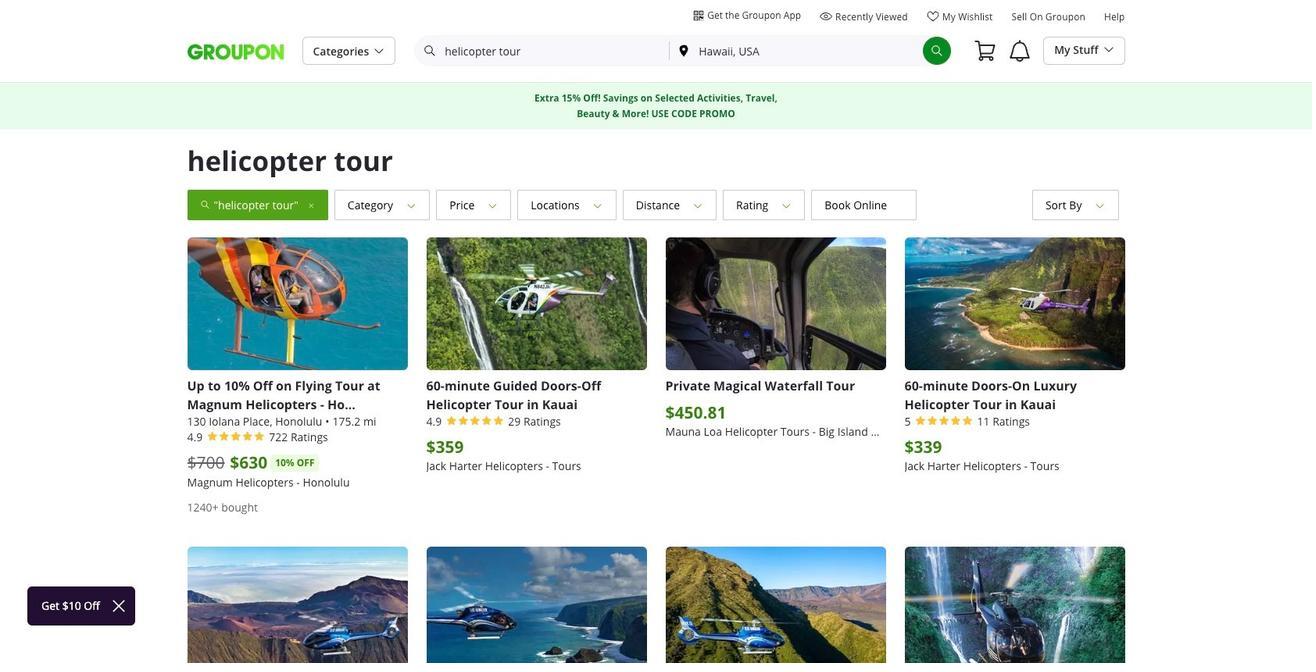 Task type: describe. For each thing, give the bounding box(es) containing it.
price image
[[475, 198, 498, 213]]

locations image
[[580, 198, 603, 213]]

category image
[[393, 198, 417, 213]]

magnifying glass image
[[201, 199, 214, 212]]

groupon image
[[187, 43, 283, 61]]



Task type: vqa. For each thing, say whether or not it's contained in the screenshot.
tab
no



Task type: locate. For each thing, give the bounding box(es) containing it.
rating image
[[769, 198, 792, 213]]

search image
[[931, 45, 944, 57]]

Hawaii, USA search field
[[670, 37, 923, 65]]

notifications inbox image
[[1008, 38, 1033, 63]]

x image
[[299, 198, 315, 213]]

distance image
[[680, 198, 704, 213]]

Search Groupon search field
[[415, 35, 953, 66], [416, 37, 669, 65]]

sort by image
[[1082, 198, 1106, 213]]

search element
[[923, 37, 952, 65]]



